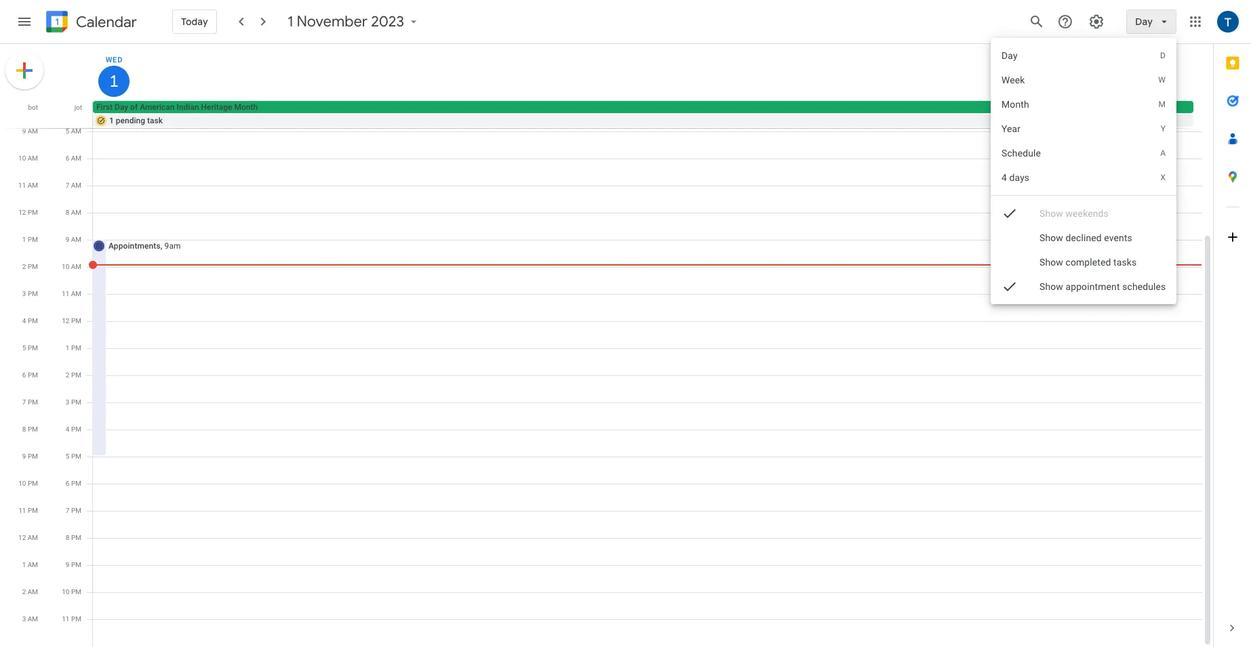 Task type: locate. For each thing, give the bounding box(es) containing it.
1 vertical spatial 4 pm
[[66, 426, 81, 433]]

show left completed
[[1039, 257, 1063, 268]]

0 vertical spatial 10 pm
[[18, 480, 38, 488]]

1 vertical spatial 5
[[22, 345, 26, 352]]

1 horizontal spatial 9 am
[[66, 236, 81, 243]]

show for show declined events
[[1039, 233, 1063, 243]]

1 horizontal spatial 4
[[66, 426, 70, 433]]

0 horizontal spatial 1 pm
[[22, 236, 38, 243]]

days
[[1009, 172, 1029, 183]]

of
[[130, 102, 138, 112]]

0 vertical spatial 8 pm
[[22, 426, 38, 433]]

2 vertical spatial day
[[115, 102, 128, 112]]

day inside menu item
[[1001, 50, 1017, 61]]

2 horizontal spatial day
[[1135, 16, 1153, 28]]

0 vertical spatial 6 pm
[[22, 372, 38, 379]]

9 am down 8 am
[[66, 236, 81, 243]]

0 vertical spatial 3
[[22, 290, 26, 298]]

show inside checkbox item
[[1039, 233, 1063, 243]]

7 pm
[[22, 399, 38, 406], [66, 507, 81, 515]]

day right "settings menu" image
[[1135, 16, 1153, 28]]

1 vertical spatial 7 pm
[[66, 507, 81, 515]]

0 vertical spatial 5 pm
[[22, 345, 38, 352]]

0 vertical spatial 3 pm
[[22, 290, 38, 298]]

1 vertical spatial 7
[[22, 399, 26, 406]]

8
[[66, 209, 69, 216], [22, 426, 26, 433], [66, 534, 70, 542]]

pending
[[116, 116, 145, 125]]

wed
[[106, 56, 123, 64]]

2 vertical spatial 4
[[66, 426, 70, 433]]

1 inside button
[[109, 116, 114, 125]]

calendar heading
[[73, 13, 137, 32]]

today
[[181, 16, 208, 28]]

day inside button
[[115, 102, 128, 112]]

1 horizontal spatial day
[[1001, 50, 1017, 61]]

1 horizontal spatial 11 am
[[62, 290, 81, 298]]

0 horizontal spatial 8 pm
[[22, 426, 38, 433]]

a
[[1160, 149, 1166, 158]]

1 vertical spatial 12
[[62, 317, 70, 325]]

cell containing first day of american indian heritage month
[[93, 101, 1202, 128]]

0 horizontal spatial 4 pm
[[22, 317, 38, 325]]

schedules
[[1122, 281, 1166, 292]]

9 am
[[22, 127, 38, 135], [66, 236, 81, 243]]

show inside checkbox item
[[1039, 257, 1063, 268]]

show completed tasks
[[1039, 257, 1137, 268]]

3 am
[[22, 616, 38, 623]]

6
[[66, 155, 69, 162], [22, 372, 26, 379], [66, 480, 70, 488]]

1 vertical spatial day
[[1001, 50, 1017, 61]]

1 horizontal spatial 12 pm
[[62, 317, 81, 325]]

1 vertical spatial 4
[[22, 317, 26, 325]]

indian
[[177, 102, 199, 112]]

1 horizontal spatial 5 pm
[[66, 453, 81, 460]]

0 vertical spatial 4
[[1001, 172, 1007, 183]]

menu containing check
[[991, 38, 1177, 313]]

1 horizontal spatial 1 pm
[[66, 345, 81, 352]]

day inside 'popup button'
[[1135, 16, 1153, 28]]

,
[[161, 241, 162, 251]]

0 vertical spatial 2 pm
[[22, 263, 38, 271]]

0 horizontal spatial 9 am
[[22, 127, 38, 135]]

0 vertical spatial 1 pm
[[22, 236, 38, 243]]

0 vertical spatial 9 pm
[[22, 453, 38, 460]]

12
[[18, 209, 26, 216], [62, 317, 70, 325], [18, 534, 26, 542]]

show left declined
[[1039, 233, 1063, 243]]

row
[[87, 101, 1213, 128]]

1 vertical spatial 8 pm
[[66, 534, 81, 542]]

1 horizontal spatial 3 pm
[[66, 399, 81, 406]]

check checkbox item down show completed tasks
[[991, 275, 1177, 299]]

week menu item
[[991, 68, 1177, 92]]

2 vertical spatial 7
[[66, 507, 70, 515]]

2 check from the top
[[1001, 279, 1018, 295]]

0 vertical spatial check
[[1001, 205, 1018, 222]]

1 horizontal spatial 11 pm
[[62, 616, 81, 623]]

5 am
[[66, 127, 81, 135]]

year menu item
[[991, 117, 1177, 141]]

check checkbox item
[[991, 201, 1177, 226], [991, 275, 1177, 299]]

1 vertical spatial check
[[1001, 279, 1018, 295]]

1 inside wed 1
[[108, 71, 118, 92]]

0 horizontal spatial 4
[[22, 317, 26, 325]]

first
[[96, 102, 113, 112]]

first day of american indian heritage month
[[96, 102, 258, 112]]

1
[[287, 12, 293, 31], [108, 71, 118, 92], [109, 116, 114, 125], [22, 236, 26, 243], [66, 345, 70, 352], [22, 562, 26, 569]]

month inside button
[[234, 102, 258, 112]]

0 vertical spatial 8
[[66, 209, 69, 216]]

0 horizontal spatial 7 pm
[[22, 399, 38, 406]]

0 horizontal spatial 11 am
[[18, 182, 38, 189]]

show for show completed tasks
[[1039, 257, 1063, 268]]

show for show appointment schedules
[[1039, 281, 1063, 292]]

0 horizontal spatial 5 pm
[[22, 345, 38, 352]]

month right heritage on the left top of page
[[234, 102, 258, 112]]

11 pm right 3 am
[[62, 616, 81, 623]]

day up week
[[1001, 50, 1017, 61]]

1 pm
[[22, 236, 38, 243], [66, 345, 81, 352]]

3 pm
[[22, 290, 38, 298], [66, 399, 81, 406]]

1 show from the top
[[1039, 208, 1063, 219]]

check
[[1001, 205, 1018, 222], [1001, 279, 1018, 295]]

day
[[1135, 16, 1153, 28], [1001, 50, 1017, 61], [115, 102, 128, 112]]

1 vertical spatial 11 pm
[[62, 616, 81, 623]]

declined
[[1065, 233, 1102, 243]]

settings menu image
[[1089, 14, 1105, 30]]

8 pm
[[22, 426, 38, 433], [66, 534, 81, 542]]

1 vertical spatial 1 pm
[[66, 345, 81, 352]]

1 vertical spatial 9 pm
[[66, 562, 81, 569]]

0 horizontal spatial day
[[115, 102, 128, 112]]

10 am left 6 am
[[18, 155, 38, 162]]

0 horizontal spatial month
[[234, 102, 258, 112]]

show left appointment
[[1039, 281, 1063, 292]]

0 vertical spatial 10 am
[[18, 155, 38, 162]]

2 show from the top
[[1039, 233, 1063, 243]]

show left weekends
[[1039, 208, 1063, 219]]

1 vertical spatial 8
[[22, 426, 26, 433]]

jot
[[74, 104, 82, 111]]

4 pm
[[22, 317, 38, 325], [66, 426, 81, 433]]

tab list
[[1214, 44, 1251, 610]]

2 pm
[[22, 263, 38, 271], [66, 372, 81, 379]]

1 vertical spatial 2
[[66, 372, 70, 379]]

10
[[18, 155, 26, 162], [62, 263, 69, 271], [18, 480, 26, 488], [62, 589, 70, 596]]

1 vertical spatial 6
[[22, 372, 26, 379]]

5 pm
[[22, 345, 38, 352], [66, 453, 81, 460]]

1 horizontal spatial 6 pm
[[66, 480, 81, 488]]

3
[[22, 290, 26, 298], [66, 399, 70, 406], [22, 616, 26, 623]]

day left of on the left of the page
[[115, 102, 128, 112]]

wed 1
[[106, 56, 123, 92]]

4 days menu item
[[991, 165, 1177, 190]]

12 am
[[18, 534, 38, 542]]

0 vertical spatial day
[[1135, 16, 1153, 28]]

7
[[66, 182, 69, 189], [22, 399, 26, 406], [66, 507, 70, 515]]

cell
[[93, 101, 1202, 128]]

10 pm up 12 am
[[18, 480, 38, 488]]

10 right 2 am
[[62, 589, 70, 596]]

3 show from the top
[[1039, 257, 1063, 268]]

5
[[66, 127, 69, 135], [22, 345, 26, 352], [66, 453, 70, 460]]

show declined events
[[1039, 233, 1132, 243]]

menu
[[991, 38, 1177, 313]]

1 november 2023
[[287, 12, 404, 31]]

2
[[22, 263, 26, 271], [66, 372, 70, 379], [22, 589, 26, 596]]

1 vertical spatial 10 am
[[62, 263, 81, 271]]

1 vertical spatial 11 am
[[62, 290, 81, 298]]

check checkbox item up declined
[[991, 201, 1177, 226]]

1 vertical spatial 9 am
[[66, 236, 81, 243]]

7 am
[[66, 182, 81, 189]]

1 vertical spatial 10 pm
[[62, 589, 81, 596]]

10 am
[[18, 155, 38, 162], [62, 263, 81, 271]]

0 vertical spatial 9 am
[[22, 127, 38, 135]]

1 am
[[22, 562, 38, 569]]

d
[[1160, 51, 1166, 60]]

11 am
[[18, 182, 38, 189], [62, 290, 81, 298]]

9 pm
[[22, 453, 38, 460], [66, 562, 81, 569]]

1 horizontal spatial 2 pm
[[66, 372, 81, 379]]

1 horizontal spatial 10 pm
[[62, 589, 81, 596]]

row inside 1 "grid"
[[87, 101, 1213, 128]]

2023
[[371, 12, 404, 31]]

11 pm
[[18, 507, 38, 515], [62, 616, 81, 623]]

1 check from the top
[[1001, 205, 1018, 222]]

10 am down 8 am
[[62, 263, 81, 271]]

0 horizontal spatial 11 pm
[[18, 507, 38, 515]]

1 check checkbox item from the top
[[991, 201, 1177, 226]]

0 horizontal spatial 12 pm
[[18, 209, 38, 216]]

9
[[22, 127, 26, 135], [66, 236, 69, 243], [22, 453, 26, 460], [66, 562, 70, 569]]

appointments , 9am
[[109, 241, 181, 251]]

8 am
[[66, 209, 81, 216]]

1 horizontal spatial 10 am
[[62, 263, 81, 271]]

1 horizontal spatial 8 pm
[[66, 534, 81, 542]]

0 vertical spatial check checkbox item
[[991, 201, 1177, 226]]

2 horizontal spatial 4
[[1001, 172, 1007, 183]]

9 am down bot
[[22, 127, 38, 135]]

y
[[1161, 124, 1166, 134]]

pm
[[28, 209, 38, 216], [28, 236, 38, 243], [28, 263, 38, 271], [28, 290, 38, 298], [28, 317, 38, 325], [71, 317, 81, 325], [28, 345, 38, 352], [71, 345, 81, 352], [28, 372, 38, 379], [71, 372, 81, 379], [28, 399, 38, 406], [71, 399, 81, 406], [28, 426, 38, 433], [71, 426, 81, 433], [28, 453, 38, 460], [71, 453, 81, 460], [28, 480, 38, 488], [71, 480, 81, 488], [28, 507, 38, 515], [71, 507, 81, 515], [71, 534, 81, 542], [71, 562, 81, 569], [71, 589, 81, 596], [71, 616, 81, 623]]

10 down 8 am
[[62, 263, 69, 271]]

weekends
[[1065, 208, 1108, 219]]

show
[[1039, 208, 1063, 219], [1039, 233, 1063, 243], [1039, 257, 1063, 268], [1039, 281, 1063, 292]]

1 november 2023 button
[[282, 12, 426, 31]]

0 vertical spatial 4 pm
[[22, 317, 38, 325]]

2 check checkbox item from the top
[[991, 275, 1177, 299]]

6 pm
[[22, 372, 38, 379], [66, 480, 81, 488]]

10 pm right 2 am
[[62, 589, 81, 596]]

events
[[1104, 233, 1132, 243]]

1 horizontal spatial 9 pm
[[66, 562, 81, 569]]

11 pm up 12 am
[[18, 507, 38, 515]]

4
[[1001, 172, 1007, 183], [22, 317, 26, 325], [66, 426, 70, 433]]

0 horizontal spatial 10 pm
[[18, 480, 38, 488]]

1 vertical spatial check checkbox item
[[991, 275, 1177, 299]]

1 pending task
[[109, 116, 163, 125]]

1 vertical spatial 6 pm
[[66, 480, 81, 488]]

10 pm
[[18, 480, 38, 488], [62, 589, 81, 596]]

0 horizontal spatial 3 pm
[[22, 290, 38, 298]]

12 pm
[[18, 209, 38, 216], [62, 317, 81, 325]]

1 horizontal spatial 4 pm
[[66, 426, 81, 433]]

month down week
[[1001, 99, 1029, 110]]

1 horizontal spatial month
[[1001, 99, 1029, 110]]

0 horizontal spatial 2 pm
[[22, 263, 38, 271]]

month
[[1001, 99, 1029, 110], [234, 102, 258, 112]]

11
[[18, 182, 26, 189], [62, 290, 69, 298], [18, 507, 26, 515], [62, 616, 70, 623]]

1 pending task button
[[93, 115, 1194, 127]]

row containing first day of american indian heritage month
[[87, 101, 1213, 128]]

am
[[28, 127, 38, 135], [71, 127, 81, 135], [28, 155, 38, 162], [71, 155, 81, 162], [28, 182, 38, 189], [71, 182, 81, 189], [71, 209, 81, 216], [71, 236, 81, 243], [71, 263, 81, 271], [71, 290, 81, 298], [28, 534, 38, 542], [28, 562, 38, 569], [28, 589, 38, 596], [28, 616, 38, 623]]

2 vertical spatial 12
[[18, 534, 26, 542]]

4 show from the top
[[1039, 281, 1063, 292]]

0 horizontal spatial 9 pm
[[22, 453, 38, 460]]



Task type: vqa. For each thing, say whether or not it's contained in the screenshot.
the top 9 am
yes



Task type: describe. For each thing, give the bounding box(es) containing it.
0 vertical spatial 11 am
[[18, 182, 38, 189]]

day menu item
[[991, 43, 1177, 68]]

1 vertical spatial 5 pm
[[66, 453, 81, 460]]

0 vertical spatial 2
[[22, 263, 26, 271]]

10 up 12 am
[[18, 480, 26, 488]]

0 vertical spatial 12 pm
[[18, 209, 38, 216]]

w
[[1158, 75, 1166, 85]]

month inside menu item
[[1001, 99, 1029, 110]]

calendar
[[76, 13, 137, 32]]

2 vertical spatial 6
[[66, 480, 70, 488]]

cell inside 1 "grid"
[[93, 101, 1202, 128]]

0 horizontal spatial 6 pm
[[22, 372, 38, 379]]

check for show appointment schedules
[[1001, 279, 1018, 295]]

show for show weekends
[[1039, 208, 1063, 219]]

2 vertical spatial 8
[[66, 534, 70, 542]]

main drawer image
[[16, 14, 33, 30]]

day button
[[1127, 5, 1177, 38]]

appointment
[[1065, 281, 1120, 292]]

0 vertical spatial 7 pm
[[22, 399, 38, 406]]

0 vertical spatial 6
[[66, 155, 69, 162]]

2 vertical spatial 2
[[22, 589, 26, 596]]

check for show weekends
[[1001, 205, 1018, 222]]

1 vertical spatial 2 pm
[[66, 372, 81, 379]]

task
[[147, 116, 163, 125]]

heritage
[[201, 102, 232, 112]]

6 am
[[66, 155, 81, 162]]

november
[[296, 12, 367, 31]]

show weekends
[[1039, 208, 1108, 219]]

2 vertical spatial 3
[[22, 616, 26, 623]]

x
[[1160, 173, 1166, 182]]

10 left 6 am
[[18, 155, 26, 162]]

1 vertical spatial 3
[[66, 399, 70, 406]]

year
[[1001, 123, 1020, 134]]

4 inside 4 days menu item
[[1001, 172, 1007, 183]]

wednesday, 1 november, today element
[[98, 66, 130, 97]]

1 grid
[[0, 44, 1213, 648]]

9am
[[164, 241, 181, 251]]

1 vertical spatial 12 pm
[[62, 317, 81, 325]]

schedule menu item
[[991, 141, 1177, 165]]

show appointment schedules
[[1039, 281, 1166, 292]]

0 vertical spatial 5
[[66, 127, 69, 135]]

m
[[1158, 100, 1166, 109]]

2 am
[[22, 589, 38, 596]]

first day of american indian heritage month button
[[93, 101, 1194, 113]]

1 horizontal spatial 7 pm
[[66, 507, 81, 515]]

tasks
[[1113, 257, 1137, 268]]

bot
[[28, 104, 38, 111]]

completed
[[1065, 257, 1111, 268]]

show completed tasks checkbox item
[[991, 212, 1177, 313]]

american
[[140, 102, 175, 112]]

4 days
[[1001, 172, 1029, 183]]

0 vertical spatial 11 pm
[[18, 507, 38, 515]]

today button
[[172, 5, 217, 38]]

0 vertical spatial 12
[[18, 209, 26, 216]]

1 vertical spatial 3 pm
[[66, 399, 81, 406]]

calendar element
[[43, 8, 137, 38]]

week
[[1001, 75, 1025, 85]]

0 vertical spatial 7
[[66, 182, 69, 189]]

show declined events checkbox item
[[991, 187, 1177, 289]]

schedule
[[1001, 148, 1041, 159]]

appointments
[[109, 241, 161, 251]]

month menu item
[[991, 92, 1177, 117]]

0 horizontal spatial 10 am
[[18, 155, 38, 162]]

2 vertical spatial 5
[[66, 453, 70, 460]]



